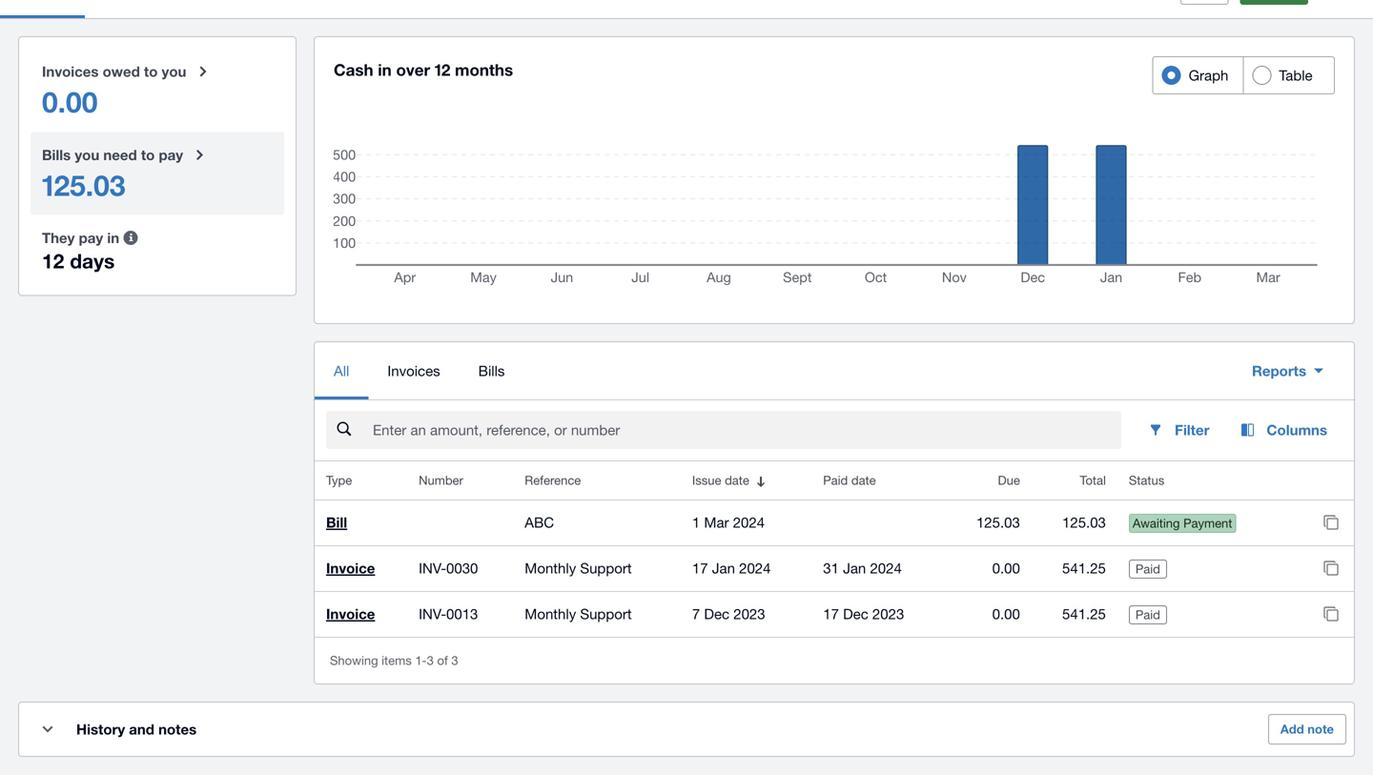 Task type: vqa. For each thing, say whether or not it's contained in the screenshot.
middle 0.00
yes



Task type: locate. For each thing, give the bounding box(es) containing it.
0 horizontal spatial 3
[[427, 654, 434, 668]]

add note button
[[1269, 715, 1347, 745]]

none radio containing 0.00
[[31, 49, 284, 132]]

graph
[[1189, 67, 1229, 84]]

125.03
[[42, 168, 125, 202], [977, 514, 1021, 531], [1063, 514, 1107, 531]]

bills
[[42, 146, 71, 163], [479, 363, 505, 379]]

dec down 31 jan 2024
[[843, 606, 869, 623]]

0 horizontal spatial invoices
[[42, 63, 99, 80]]

1 copy to draft invoice image from the top
[[1313, 550, 1351, 588]]

table
[[1280, 67, 1313, 84]]

2 invoice link from the top
[[326, 606, 375, 623]]

2 support from the top
[[580, 606, 632, 623]]

1 horizontal spatial jan
[[843, 560, 867, 577]]

1 jan from the left
[[712, 560, 736, 577]]

invoice down bill link
[[326, 560, 375, 577]]

0 vertical spatial 17
[[693, 560, 708, 577]]

17 down 31
[[824, 606, 839, 623]]

1 monthly support from the top
[[525, 560, 632, 577]]

0 vertical spatial invoice
[[326, 560, 375, 577]]

copy to draft invoice image for 31 jan 2024
[[1313, 550, 1351, 588]]

125.03 down the due
[[977, 514, 1021, 531]]

2 2023 from the left
[[873, 606, 905, 623]]

invoice link for inv-0030
[[326, 560, 375, 577]]

125.03 down need
[[42, 168, 125, 202]]

2023 down 31 jan 2024
[[873, 606, 905, 623]]

inv- up of
[[419, 606, 447, 623]]

dec right the 7
[[704, 606, 730, 623]]

invoices inside 'invoices owed to you 0.00'
[[42, 63, 99, 80]]

you left need
[[75, 146, 99, 163]]

31 jan 2024
[[824, 560, 902, 577]]

1-
[[415, 654, 427, 668]]

reports button
[[1237, 352, 1339, 390]]

None radio
[[31, 49, 284, 132]]

bills button
[[460, 343, 524, 400]]

1 vertical spatial inv-
[[419, 606, 447, 623]]

monthly down 'abc'
[[525, 560, 576, 577]]

0 vertical spatial you
[[162, 63, 186, 80]]

2024
[[733, 514, 765, 531], [739, 560, 771, 577], [871, 560, 902, 577]]

0 vertical spatial invoice link
[[326, 560, 375, 577]]

17 up the 7
[[693, 560, 708, 577]]

invoice up showing
[[326, 606, 375, 623]]

you inside 'invoices owed to you 0.00'
[[162, 63, 186, 80]]

2023
[[734, 606, 766, 623], [873, 606, 905, 623]]

menu
[[0, 0, 1166, 18], [315, 343, 1222, 400]]

monthly
[[525, 560, 576, 577], [525, 606, 576, 623]]

jan down 1 mar 2024 at the right of the page
[[712, 560, 736, 577]]

you
[[162, 63, 186, 80], [75, 146, 99, 163]]

invoice for inv-0030
[[326, 560, 375, 577]]

1 vertical spatial 541.25
[[1063, 606, 1107, 623]]

1 541.25 from the top
[[1063, 560, 1107, 577]]

0 horizontal spatial dec
[[704, 606, 730, 623]]

inv-0030
[[419, 560, 478, 577]]

1 vertical spatial monthly support
[[525, 606, 632, 623]]

0 vertical spatial invoices
[[42, 63, 99, 80]]

bills inside bills button
[[479, 363, 505, 379]]

paid for 17 dec 2023
[[1136, 608, 1161, 623]]

invoice link for inv-0013
[[326, 606, 375, 623]]

2024 right mar
[[733, 514, 765, 531]]

0 vertical spatial to
[[144, 63, 158, 80]]

2 date from the left
[[852, 473, 876, 488]]

2023 down 17 jan 2024 at the bottom right of page
[[734, 606, 766, 623]]

1 vertical spatial bills
[[479, 363, 505, 379]]

1 3 from the left
[[427, 654, 434, 668]]

1 vertical spatial invoice link
[[326, 606, 375, 623]]

1 mar 2024
[[693, 514, 765, 531]]

0 horizontal spatial bills
[[42, 146, 71, 163]]

1 dec from the left
[[704, 606, 730, 623]]

cash
[[334, 60, 374, 79]]

1 vertical spatial invoice
[[326, 606, 375, 623]]

1 inv- from the top
[[419, 560, 447, 577]]

months
[[455, 60, 513, 79]]

1 vertical spatial 17
[[824, 606, 839, 623]]

3 left of
[[427, 654, 434, 668]]

1 vertical spatial to
[[141, 146, 155, 163]]

1 support from the top
[[580, 560, 632, 577]]

invoice link
[[326, 560, 375, 577], [326, 606, 375, 623]]

1 horizontal spatial bills
[[479, 363, 505, 379]]

1 horizontal spatial dec
[[843, 606, 869, 623]]

1 invoice link from the top
[[326, 560, 375, 577]]

1 vertical spatial invoices
[[388, 363, 440, 379]]

0 vertical spatial monthly support
[[525, 560, 632, 577]]

to
[[144, 63, 158, 80], [141, 146, 155, 163]]

paid for 31 jan 2024
[[1136, 562, 1161, 577]]

dec for 17
[[843, 606, 869, 623]]

bills for bills you need to pay 125.03
[[42, 146, 71, 163]]

owed
[[103, 63, 140, 80]]

1
[[693, 514, 701, 531]]

2 inv- from the top
[[419, 606, 447, 623]]

None radio
[[31, 132, 284, 215], [31, 215, 284, 284], [31, 132, 284, 215]]

invoices for invoices owed to you 0.00
[[42, 63, 99, 80]]

over
[[396, 60, 430, 79]]

the average number of days between when invoices are issued and when they're paid image
[[112, 219, 150, 257]]

showing
[[330, 654, 378, 668]]

paid
[[824, 473, 848, 488], [1136, 562, 1161, 577], [1136, 608, 1161, 623]]

list of accounting documents element
[[315, 462, 1355, 637]]

abc
[[525, 514, 554, 531]]

date for paid date
[[852, 473, 876, 488]]

125.03 inside bills you need to pay 125.03
[[42, 168, 125, 202]]

2 vertical spatial paid
[[1136, 608, 1161, 623]]

inv- up inv-0013
[[419, 560, 447, 577]]

need
[[103, 146, 137, 163]]

1 2023 from the left
[[734, 606, 766, 623]]

0.00 for inv-0013
[[993, 606, 1021, 623]]

invoices inside invoices button
[[388, 363, 440, 379]]

activity summary filters option group
[[19, 37, 296, 295]]

dec
[[704, 606, 730, 623], [843, 606, 869, 623]]

none radio the average number of days between when invoices are issued and when they're paid
[[31, 215, 284, 284]]

jan right 31
[[843, 560, 867, 577]]

toggle image
[[42, 727, 53, 733]]

0 vertical spatial menu
[[0, 0, 1166, 18]]

to left the pay
[[141, 146, 155, 163]]

bills left need
[[42, 146, 71, 163]]

2024 for invoice
[[739, 560, 771, 577]]

1 horizontal spatial 3
[[452, 654, 459, 668]]

all
[[334, 363, 350, 379]]

mar
[[704, 514, 729, 531]]

17 jan 2024
[[693, 560, 771, 577]]

1 vertical spatial you
[[75, 146, 99, 163]]

1 vertical spatial menu
[[315, 343, 1222, 400]]

invoice
[[326, 560, 375, 577], [326, 606, 375, 623]]

17
[[693, 560, 708, 577], [824, 606, 839, 623]]

inv- for 0030
[[419, 560, 447, 577]]

1 invoice from the top
[[326, 560, 375, 577]]

1 vertical spatial support
[[580, 606, 632, 623]]

copy to draft invoice image
[[1313, 550, 1351, 588], [1313, 595, 1351, 634]]

1 vertical spatial monthly
[[525, 606, 576, 623]]

0 horizontal spatial date
[[725, 473, 750, 488]]

0 vertical spatial bills
[[42, 146, 71, 163]]

1 vertical spatial 0.00
[[993, 560, 1021, 577]]

2 541.25 from the top
[[1063, 606, 1107, 623]]

1 date from the left
[[725, 473, 750, 488]]

2 dec from the left
[[843, 606, 869, 623]]

invoice link up showing
[[326, 606, 375, 623]]

invoices
[[42, 63, 99, 80], [388, 363, 440, 379]]

2 invoice from the top
[[326, 606, 375, 623]]

add note
[[1281, 722, 1335, 737]]

2 monthly from the top
[[525, 606, 576, 623]]

1 horizontal spatial 125.03
[[977, 514, 1021, 531]]

3
[[427, 654, 434, 668], [452, 654, 459, 668]]

0 vertical spatial 541.25
[[1063, 560, 1107, 577]]

support for 17
[[580, 560, 632, 577]]

bills you need to pay 125.03
[[42, 146, 183, 202]]

0 vertical spatial support
[[580, 560, 632, 577]]

1 horizontal spatial date
[[852, 473, 876, 488]]

1 vertical spatial paid
[[1136, 562, 1161, 577]]

date up 31 jan 2024
[[852, 473, 876, 488]]

issue date
[[693, 473, 750, 488]]

1 horizontal spatial 2023
[[873, 606, 905, 623]]

2 copy to draft invoice image from the top
[[1313, 595, 1351, 634]]

bills for bills
[[479, 363, 505, 379]]

0 horizontal spatial jan
[[712, 560, 736, 577]]

1 vertical spatial copy to draft invoice image
[[1313, 595, 1351, 634]]

pay
[[159, 146, 183, 163]]

invoices button
[[369, 343, 460, 400]]

all button
[[315, 343, 369, 400]]

2 monthly support from the top
[[525, 606, 632, 623]]

columns
[[1267, 422, 1328, 439]]

3 right of
[[452, 654, 459, 668]]

1 horizontal spatial 17
[[824, 606, 839, 623]]

due
[[998, 473, 1021, 488]]

1 horizontal spatial invoices
[[388, 363, 440, 379]]

0.00 inside 'invoices owed to you 0.00'
[[42, 85, 98, 119]]

date inside button
[[725, 473, 750, 488]]

support
[[580, 560, 632, 577], [580, 606, 632, 623]]

125.03 down total
[[1063, 514, 1107, 531]]

541.25
[[1063, 560, 1107, 577], [1063, 606, 1107, 623]]

2024 up 7 dec 2023
[[739, 560, 771, 577]]

items
[[382, 654, 412, 668]]

0 horizontal spatial 2023
[[734, 606, 766, 623]]

inv-
[[419, 560, 447, 577], [419, 606, 447, 623]]

0 vertical spatial paid
[[824, 473, 848, 488]]

0 vertical spatial monthly
[[525, 560, 576, 577]]

2 vertical spatial 0.00
[[993, 606, 1021, 623]]

bills inside bills you need to pay 125.03
[[42, 146, 71, 163]]

to right owed
[[144, 63, 158, 80]]

0 vertical spatial 0.00
[[42, 85, 98, 119]]

0.00
[[42, 85, 98, 119], [993, 560, 1021, 577], [993, 606, 1021, 623]]

type
[[326, 473, 352, 488]]

0 horizontal spatial 17
[[693, 560, 708, 577]]

date
[[725, 473, 750, 488], [852, 473, 876, 488]]

0 vertical spatial copy to draft invoice image
[[1313, 550, 1351, 588]]

you right owed
[[162, 63, 186, 80]]

group
[[1153, 56, 1336, 95]]

status
[[1129, 473, 1165, 488]]

monthly right the 0013
[[525, 606, 576, 623]]

awaiting payment
[[1133, 516, 1233, 531]]

group containing graph
[[1153, 56, 1336, 95]]

0 horizontal spatial 125.03
[[42, 168, 125, 202]]

monthly support
[[525, 560, 632, 577], [525, 606, 632, 623]]

2 jan from the left
[[843, 560, 867, 577]]

jan for 31
[[843, 560, 867, 577]]

2024 for bill
[[733, 514, 765, 531]]

0 horizontal spatial you
[[75, 146, 99, 163]]

invoices right all in the top left of the page
[[388, 363, 440, 379]]

invoices left owed
[[42, 63, 99, 80]]

date right issue
[[725, 473, 750, 488]]

toggle button
[[29, 711, 67, 749]]

0 vertical spatial inv-
[[419, 560, 447, 577]]

invoice link down bill link
[[326, 560, 375, 577]]

jan
[[712, 560, 736, 577], [843, 560, 867, 577]]

1 horizontal spatial you
[[162, 63, 186, 80]]

0.00 for inv-0030
[[993, 560, 1021, 577]]

bills right invoices button
[[479, 363, 505, 379]]

7
[[693, 606, 701, 623]]

1 monthly from the top
[[525, 560, 576, 577]]

invoice for inv-0013
[[326, 606, 375, 623]]



Task type: describe. For each thing, give the bounding box(es) containing it.
0030
[[447, 560, 478, 577]]

date for issue date
[[725, 473, 750, 488]]

inv- for 0013
[[419, 606, 447, 623]]

jan for 17
[[712, 560, 736, 577]]

reference
[[525, 473, 581, 488]]

bill
[[326, 514, 347, 532]]

number
[[419, 473, 464, 488]]

invoices owed to you 0.00
[[42, 63, 186, 119]]

showing items 1-3 of 3
[[330, 654, 459, 668]]

filter button
[[1133, 411, 1225, 449]]

copy to draft invoice image for 17 dec 2023
[[1313, 595, 1351, 634]]

menu containing all
[[315, 343, 1222, 400]]

history
[[76, 721, 125, 739]]

17 for 17 dec 2023
[[824, 606, 839, 623]]

monthly support for inv-0030
[[525, 560, 632, 577]]

reports
[[1253, 363, 1307, 380]]

note
[[1308, 722, 1335, 737]]

31
[[824, 560, 839, 577]]

to inside 'invoices owed to you 0.00'
[[144, 63, 158, 80]]

541.25 for 31 jan 2024
[[1063, 560, 1107, 577]]

notes
[[158, 721, 197, 739]]

monthly for inv-0030
[[525, 560, 576, 577]]

you inside bills you need to pay 125.03
[[75, 146, 99, 163]]

total
[[1080, 473, 1107, 488]]

of
[[437, 654, 448, 668]]

to inside bills you need to pay 125.03
[[141, 146, 155, 163]]

add
[[1281, 722, 1305, 737]]

inv-0013
[[419, 606, 478, 623]]

dec for 7
[[704, 606, 730, 623]]

2023 for 7 dec 2023
[[734, 606, 766, 623]]

bill link
[[326, 514, 347, 532]]

awaiting
[[1133, 516, 1181, 531]]

Enter an amount, reference, or number field
[[371, 412, 1122, 449]]

12
[[435, 60, 451, 79]]

17 dec 2023
[[824, 606, 905, 623]]

2 3 from the left
[[452, 654, 459, 668]]

7 dec 2023
[[693, 606, 766, 623]]

0013
[[447, 606, 478, 623]]

none radio inside activity summary filters option group
[[31, 49, 284, 132]]

and
[[129, 721, 155, 739]]

541.25 for 17 dec 2023
[[1063, 606, 1107, 623]]

monthly support for inv-0013
[[525, 606, 632, 623]]

support for 7
[[580, 606, 632, 623]]

17 for 17 jan 2024
[[693, 560, 708, 577]]

columns button
[[1225, 411, 1343, 449]]

copy to draft bill image
[[1313, 504, 1351, 542]]

2024 up 17 dec 2023
[[871, 560, 902, 577]]

paid date
[[824, 473, 876, 488]]

filter
[[1175, 422, 1210, 439]]

in
[[378, 60, 392, 79]]

issue
[[693, 473, 722, 488]]

2 horizontal spatial 125.03
[[1063, 514, 1107, 531]]

monthly for inv-0013
[[525, 606, 576, 623]]

invoices for invoices
[[388, 363, 440, 379]]

history and notes
[[76, 721, 197, 739]]

2023 for 17 dec 2023
[[873, 606, 905, 623]]

cash in over 12 months
[[334, 60, 513, 79]]

payment
[[1184, 516, 1233, 531]]

issue date button
[[681, 462, 812, 500]]



